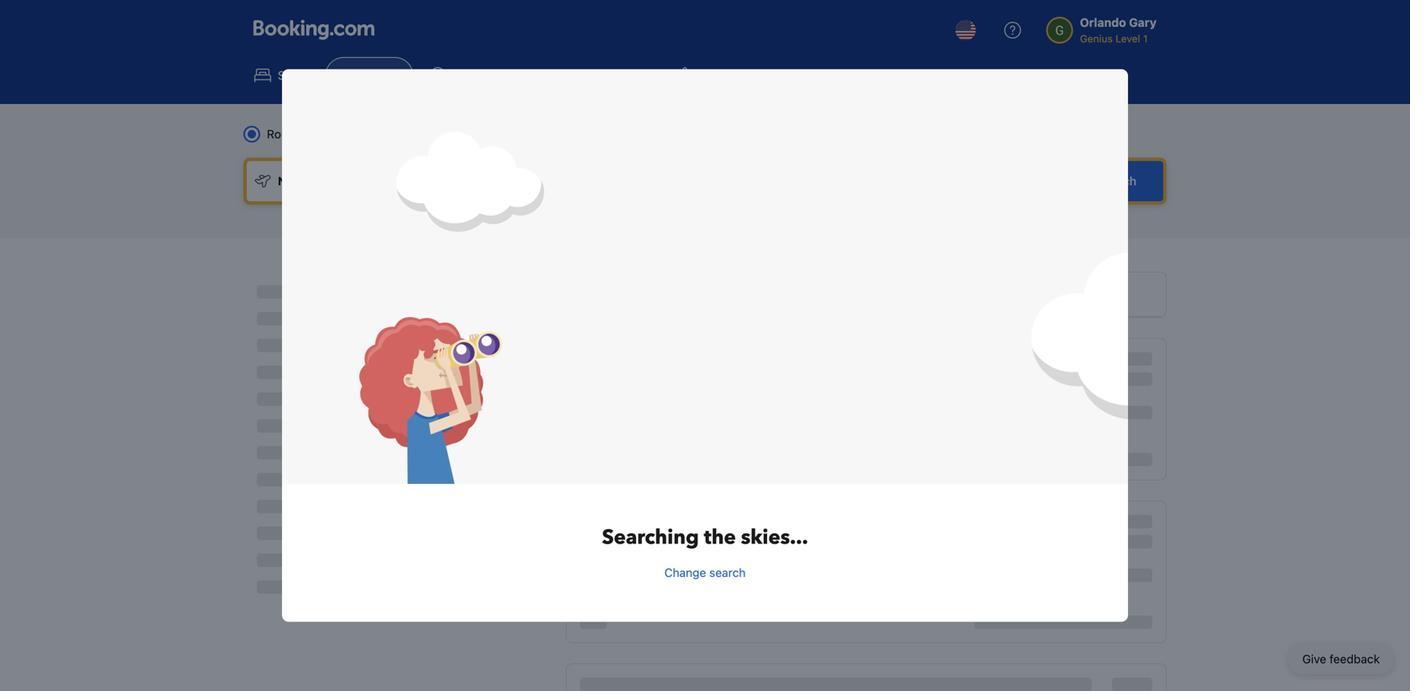 Task type: describe. For each thing, give the bounding box(es) containing it.
flight + hotel link
[[417, 57, 542, 94]]

search button
[[1071, 161, 1164, 201]]

car rentals
[[583, 68, 645, 82]]

fastest
[[1047, 288, 1086, 301]]

round trip
[[267, 127, 323, 141]]

the
[[704, 524, 736, 552]]

car
[[583, 68, 602, 82]]

stays
[[278, 68, 308, 82]]

flights
[[363, 68, 399, 82]]

multi-
[[444, 127, 476, 141]]

skies...
[[741, 524, 808, 552]]

change
[[665, 566, 706, 580]]

search
[[1098, 174, 1137, 188]]

attractions
[[700, 68, 760, 82]]

flight + hotel
[[455, 68, 527, 82]]

fastest button
[[966, 273, 1166, 317]]

change search button
[[665, 565, 746, 582]]

searching the skies...
[[602, 524, 808, 552]]

+
[[488, 68, 495, 82]]

round
[[267, 127, 302, 141]]

hotel
[[498, 68, 527, 82]]

rentals
[[605, 68, 645, 82]]

give feedback
[[1303, 653, 1380, 667]]

searching
[[602, 524, 699, 552]]



Task type: locate. For each thing, give the bounding box(es) containing it.
airport taxis link
[[778, 57, 898, 94]]

multi-city
[[444, 127, 495, 141]]

flight
[[455, 68, 485, 82]]

flights link
[[325, 57, 413, 94]]

trip
[[305, 127, 323, 141]]

change search
[[665, 566, 746, 580]]

stays link
[[240, 57, 322, 94]]

car rentals link
[[545, 57, 659, 94]]

feedback
[[1330, 653, 1380, 667]]

airport
[[815, 68, 853, 82]]

attractions link
[[663, 57, 774, 94]]

search
[[709, 566, 746, 580]]

booking.com logo image
[[254, 20, 374, 40], [254, 20, 374, 40]]

airport taxis
[[815, 68, 883, 82]]

taxis
[[856, 68, 883, 82]]

give
[[1303, 653, 1327, 667]]

give feedback button
[[1289, 645, 1394, 675]]

city
[[476, 127, 495, 141]]



Task type: vqa. For each thing, say whether or not it's contained in the screenshot.
"Round"
yes



